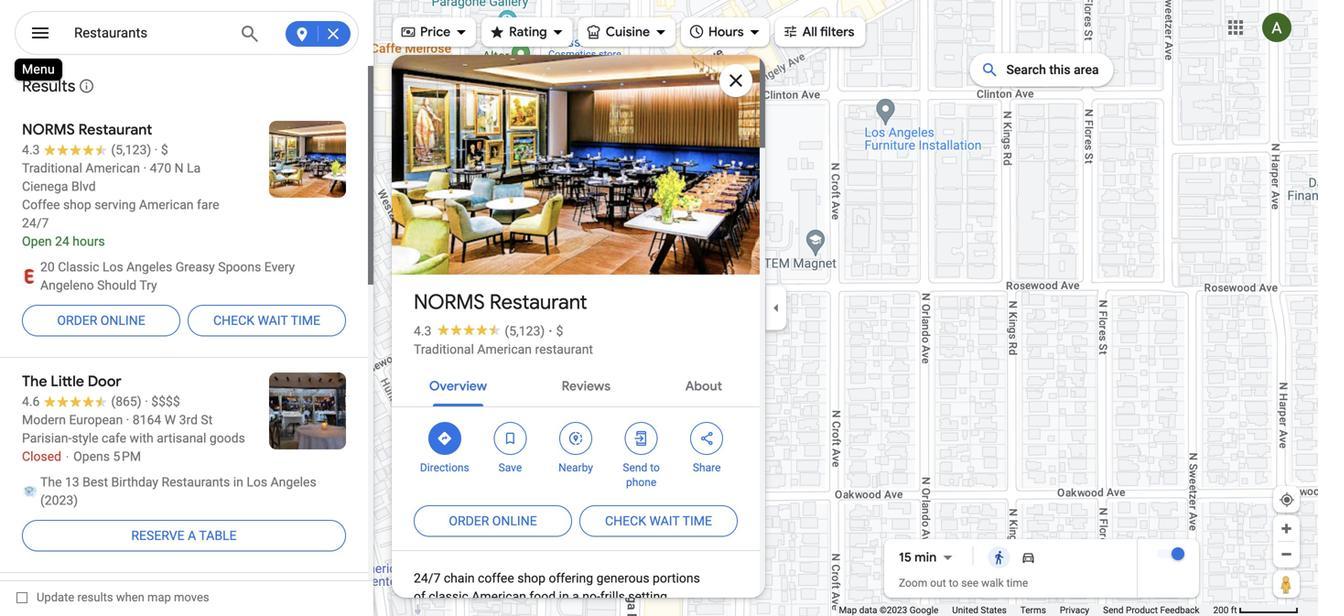 Task type: vqa. For each thing, say whether or not it's contained in the screenshot.
the bottom garvey
no



Task type: locate. For each thing, give the bounding box(es) containing it.

[[502, 428, 518, 449]]

2 none radio from the left
[[1014, 546, 1043, 568]]

search this area button
[[970, 53, 1114, 87]]

all
[[802, 24, 817, 40]]

0 horizontal spatial order online link
[[22, 298, 180, 342]]

24/7
[[414, 571, 441, 586]]

zoom out image
[[1280, 547, 1293, 561]]

check inside the results for restaurants feed
[[213, 313, 254, 328]]

united states
[[952, 605, 1007, 616]]

map data ©2023 google
[[839, 605, 939, 616]]

turn off travel time tool image
[[1172, 547, 1185, 560]]


[[489, 22, 505, 42]]

1 horizontal spatial a
[[572, 589, 579, 604]]

0 vertical spatial check wait time link
[[188, 298, 346, 342]]

1 horizontal spatial wait
[[649, 513, 680, 528]]

about
[[685, 378, 722, 395]]

0 vertical spatial order
[[57, 313, 97, 328]]

5,123 reviews element
[[505, 324, 545, 339]]

time inside norms restaurant main content
[[683, 513, 712, 528]]

None radio
[[984, 546, 1014, 568], [1014, 546, 1043, 568]]

tab list
[[392, 362, 760, 406]]

2,069 photos
[[438, 236, 523, 254]]

feedback
[[1160, 605, 1200, 616]]

search this area
[[1006, 62, 1099, 77]]

0 horizontal spatial send
[[623, 461, 647, 474]]

area
[[1074, 62, 1099, 77]]

1 horizontal spatial check wait time
[[605, 513, 712, 528]]

norms restaurant main content
[[389, 37, 765, 616]]

order inside norms restaurant main content
[[449, 513, 489, 528]]

map
[[839, 605, 857, 616]]

traditional
[[414, 342, 474, 357]]

save
[[498, 461, 522, 474]]

order for order online link inside the the results for restaurants feed
[[57, 313, 97, 328]]

1 horizontal spatial send
[[1103, 605, 1124, 616]]

check wait time
[[213, 313, 320, 328], [605, 513, 712, 528]]

collapse side panel image
[[766, 298, 786, 318]]

send to phone
[[623, 461, 660, 489]]

200
[[1213, 605, 1229, 616]]

0 vertical spatial wait
[[258, 313, 288, 328]]

reviews
[[562, 378, 611, 395]]

0 vertical spatial time
[[291, 313, 320, 328]]

about button
[[671, 362, 737, 406]]

zoom out to see walk time
[[899, 577, 1028, 590]]

1 horizontal spatial check wait time link
[[579, 499, 738, 543]]


[[782, 22, 799, 42]]

1 horizontal spatial order online
[[449, 513, 537, 528]]

2,069
[[438, 236, 474, 254]]

15 min button
[[899, 546, 959, 568]]

0 horizontal spatial to
[[650, 461, 660, 474]]

update results when map moves
[[37, 590, 209, 604]]

google maps element
[[0, 0, 1318, 616]]

a right in in the left of the page
[[572, 589, 579, 604]]

1 vertical spatial online
[[492, 513, 537, 528]]

1 none radio from the left
[[984, 546, 1014, 568]]

1 vertical spatial time
[[683, 513, 712, 528]]

0 horizontal spatial wait
[[258, 313, 288, 328]]

send inside "send to phone"
[[623, 461, 647, 474]]

0 horizontal spatial check wait time link
[[188, 298, 346, 342]]

reviews button
[[547, 362, 625, 406]]

0 horizontal spatial check wait time
[[213, 313, 320, 328]]

1 vertical spatial order online link
[[414, 499, 572, 543]]

1 vertical spatial send
[[1103, 605, 1124, 616]]

to right out
[[949, 577, 959, 590]]

0 vertical spatial order online link
[[22, 298, 180, 342]]

rating
[[509, 24, 547, 40]]

1 horizontal spatial order
[[449, 513, 489, 528]]

online inside the results for restaurants feed
[[101, 313, 145, 328]]

1 vertical spatial wait
[[649, 513, 680, 528]]

order online
[[57, 313, 145, 328], [449, 513, 537, 528]]

1 horizontal spatial order online link
[[414, 499, 572, 543]]

a inside 'link'
[[188, 528, 196, 543]]

0 vertical spatial send
[[623, 461, 647, 474]]

1 vertical spatial american
[[472, 589, 526, 604]]

0 horizontal spatial a
[[188, 528, 196, 543]]

0 horizontal spatial order
[[57, 313, 97, 328]]

200 ft button
[[1213, 605, 1299, 616]]

send up phone
[[623, 461, 647, 474]]

american down the 5,123 reviews element on the bottom of the page
[[477, 342, 532, 357]]

online
[[101, 313, 145, 328], [492, 513, 537, 528]]

results for restaurants feed
[[0, 64, 373, 616]]

send for send product feedback
[[1103, 605, 1124, 616]]

1 vertical spatial order
[[449, 513, 489, 528]]

american
[[477, 342, 532, 357], [472, 589, 526, 604]]

update
[[37, 590, 74, 604]]

check inside norms restaurant main content
[[605, 513, 646, 528]]

google
[[910, 605, 939, 616]]

map
[[147, 590, 171, 604]]

check wait time link inside norms restaurant main content
[[579, 499, 738, 543]]

united
[[952, 605, 979, 616]]

0 vertical spatial order online
[[57, 313, 145, 328]]

states
[[981, 605, 1007, 616]]

see
[[961, 577, 979, 590]]

online inside norms restaurant main content
[[492, 513, 537, 528]]

a left table
[[188, 528, 196, 543]]

norms
[[414, 289, 485, 315]]

check wait time link inside the results for restaurants feed
[[188, 298, 346, 342]]

coffee
[[478, 571, 514, 586]]

send
[[623, 461, 647, 474], [1103, 605, 1124, 616]]

0 horizontal spatial check
[[213, 313, 254, 328]]

 button
[[15, 11, 66, 59]]

 search field
[[15, 11, 359, 59]]

united states button
[[952, 604, 1007, 616]]

hours
[[709, 24, 744, 40]]

wait inside norms restaurant main content
[[649, 513, 680, 528]]

directions
[[420, 461, 469, 474]]

american down the coffee on the left bottom of page
[[472, 589, 526, 604]]

order online link inside norms restaurant main content
[[414, 499, 572, 543]]

order for order online link inside the norms restaurant main content
[[449, 513, 489, 528]]

a
[[188, 528, 196, 543], [572, 589, 579, 604]]

of
[[414, 589, 426, 604]]

phone
[[626, 476, 657, 489]]

privacy
[[1060, 605, 1089, 616]]

wait
[[258, 313, 288, 328], [649, 513, 680, 528]]

check wait time link for order online link inside the norms restaurant main content
[[579, 499, 738, 543]]

24/7 chain coffee shop offering generous portions of classic american food in a no-frills setting.
[[414, 571, 700, 604]]

2 horizontal spatial time
[[1007, 577, 1028, 590]]

1 horizontal spatial time
[[683, 513, 712, 528]]

0 horizontal spatial order online
[[57, 313, 145, 328]]

1 vertical spatial a
[[572, 589, 579, 604]]

1 horizontal spatial online
[[492, 513, 537, 528]]

check
[[213, 313, 254, 328], [605, 513, 646, 528]]

· $
[[549, 324, 563, 339]]

cuisine
[[606, 24, 650, 40]]

order inside the results for restaurants feed
[[57, 313, 97, 328]]


[[699, 428, 715, 449]]

send product feedback button
[[1103, 604, 1200, 616]]

1 vertical spatial order online
[[449, 513, 537, 528]]

none radio up walk
[[984, 546, 1014, 568]]

check wait time inside norms restaurant main content
[[605, 513, 712, 528]]

1 vertical spatial check wait time link
[[579, 499, 738, 543]]

send inside button
[[1103, 605, 1124, 616]]

traditional american restaurant button
[[414, 341, 593, 359]]

0 vertical spatial american
[[477, 342, 532, 357]]

1 vertical spatial check wait time
[[605, 513, 712, 528]]


[[568, 428, 584, 449]]

footer
[[839, 604, 1213, 616]]

0 vertical spatial check wait time
[[213, 313, 320, 328]]

4.3 stars image
[[432, 324, 505, 335]]

price
[[420, 24, 451, 40]]


[[29, 20, 51, 46]]

0 vertical spatial to
[[650, 461, 660, 474]]

tab list containing overview
[[392, 362, 760, 406]]

0 horizontal spatial time
[[291, 313, 320, 328]]

none radio right walking image at the right bottom
[[1014, 546, 1043, 568]]

footer containing map data ©2023 google
[[839, 604, 1213, 616]]

traditional american restaurant
[[414, 342, 593, 357]]

check wait time link
[[188, 298, 346, 342], [579, 499, 738, 543]]

None field
[[74, 22, 226, 44]]

0 vertical spatial check
[[213, 313, 254, 328]]

order online link
[[22, 298, 180, 342], [414, 499, 572, 543]]

0 horizontal spatial online
[[101, 313, 145, 328]]

0 vertical spatial a
[[188, 528, 196, 543]]

Update results when map moves checkbox
[[16, 586, 209, 609]]

overview button
[[415, 362, 502, 406]]

1 horizontal spatial check
[[605, 513, 646, 528]]

none radio walking
[[984, 546, 1014, 568]]

to up phone
[[650, 461, 660, 474]]

1 horizontal spatial to
[[949, 577, 959, 590]]

1 vertical spatial check
[[605, 513, 646, 528]]

0 vertical spatial online
[[101, 313, 145, 328]]

4.3
[[414, 324, 432, 339]]

privacy button
[[1060, 604, 1089, 616]]

send left product
[[1103, 605, 1124, 616]]



Task type: describe. For each thing, give the bounding box(es) containing it.
moves
[[174, 590, 209, 604]]

product
[[1126, 605, 1158, 616]]

setting.
[[628, 589, 671, 604]]

offering
[[549, 571, 593, 586]]

no-
[[582, 589, 600, 604]]

©2023
[[880, 605, 907, 616]]


[[436, 428, 453, 449]]

check wait time inside the results for restaurants feed
[[213, 313, 320, 328]]

 hours
[[688, 22, 744, 42]]

overview
[[429, 378, 487, 395]]

table
[[199, 528, 237, 543]]

share
[[693, 461, 721, 474]]

learn more about legal disclosure regarding public reviews on google maps image
[[78, 78, 95, 94]]

tab list inside norms restaurant main content
[[392, 362, 760, 406]]

check wait time link for order online link inside the the results for restaurants feed
[[188, 298, 346, 342]]

 rating
[[489, 22, 547, 42]]

photos
[[478, 236, 523, 254]]

out
[[930, 577, 946, 590]]

2,069 photos button
[[406, 229, 530, 261]]

a inside 24/7 chain coffee shop offering generous portions of classic american food in a no-frills setting.
[[572, 589, 579, 604]]

cuisine button
[[578, 12, 676, 52]]

Turn off travel time tool checkbox
[[1157, 547, 1185, 560]]

reserve a table link
[[22, 514, 346, 557]]

zoom in image
[[1280, 522, 1293, 536]]

15 min
[[899, 549, 937, 566]]

24/7 chain coffee shop offering generous portions of classic american food in a no-frills setting. button
[[392, 551, 760, 616]]

none radio driving
[[1014, 546, 1043, 568]]

data
[[859, 605, 877, 616]]

when
[[116, 590, 144, 604]]

Restaurants field
[[15, 11, 359, 56]]

shop
[[517, 571, 546, 586]]

15
[[899, 549, 912, 566]]

walk
[[981, 577, 1004, 590]]

order online inside norms restaurant main content
[[449, 513, 537, 528]]

portions
[[653, 571, 700, 586]]

reserve a table
[[131, 528, 237, 543]]

norms restaurant
[[414, 289, 587, 315]]

restaurant
[[535, 342, 593, 357]]

wait inside the results for restaurants feed
[[258, 313, 288, 328]]

200 ft
[[1213, 605, 1237, 616]]

search
[[1006, 62, 1046, 77]]

restaurant
[[490, 289, 587, 315]]

results
[[77, 590, 113, 604]]

filters
[[820, 24, 854, 40]]

driving image
[[1021, 550, 1036, 565]]

generous
[[596, 571, 650, 586]]

walking image
[[992, 550, 1006, 565]]

american inside 24/7 chain coffee shop offering generous portions of classic american food in a no-frills setting.
[[472, 589, 526, 604]]

1 vertical spatial to
[[949, 577, 959, 590]]

none field inside the restaurants field
[[74, 22, 226, 44]]

nearby
[[558, 461, 593, 474]]

terms button
[[1020, 604, 1046, 616]]

to inside "send to phone"
[[650, 461, 660, 474]]

actions for norms restaurant region
[[392, 407, 760, 499]]

american inside button
[[477, 342, 532, 357]]


[[688, 22, 705, 42]]

send product feedback
[[1103, 605, 1200, 616]]

order online link inside the results for restaurants feed
[[22, 298, 180, 342]]

time inside the results for restaurants feed
[[291, 313, 320, 328]]

ft
[[1231, 605, 1237, 616]]

2 vertical spatial time
[[1007, 577, 1028, 590]]

reserve
[[131, 528, 185, 543]]

price button
[[393, 12, 476, 52]]

photo of norms restaurant image
[[389, 37, 763, 292]]

$
[[556, 324, 563, 339]]

min
[[915, 549, 937, 566]]

send for send to phone
[[623, 461, 647, 474]]

order online inside the results for restaurants feed
[[57, 313, 145, 328]]

results
[[22, 76, 75, 97]]

show your location image
[[1279, 492, 1295, 508]]

terms
[[1020, 605, 1046, 616]]

·
[[549, 324, 552, 339]]

footer inside google maps element
[[839, 604, 1213, 616]]

chain
[[444, 571, 475, 586]]

classic
[[429, 589, 469, 604]]


[[633, 428, 650, 449]]

(5,123)
[[505, 324, 545, 339]]

food
[[529, 589, 556, 604]]

show street view coverage image
[[1273, 570, 1300, 598]]

frills
[[600, 589, 625, 604]]

this
[[1049, 62, 1071, 77]]

google account: angela cha  
(angela.cha@adept.ai) image
[[1262, 13, 1292, 42]]

zoom
[[899, 577, 928, 590]]

price: inexpensive element
[[556, 324, 563, 339]]

 all filters
[[782, 22, 854, 42]]



